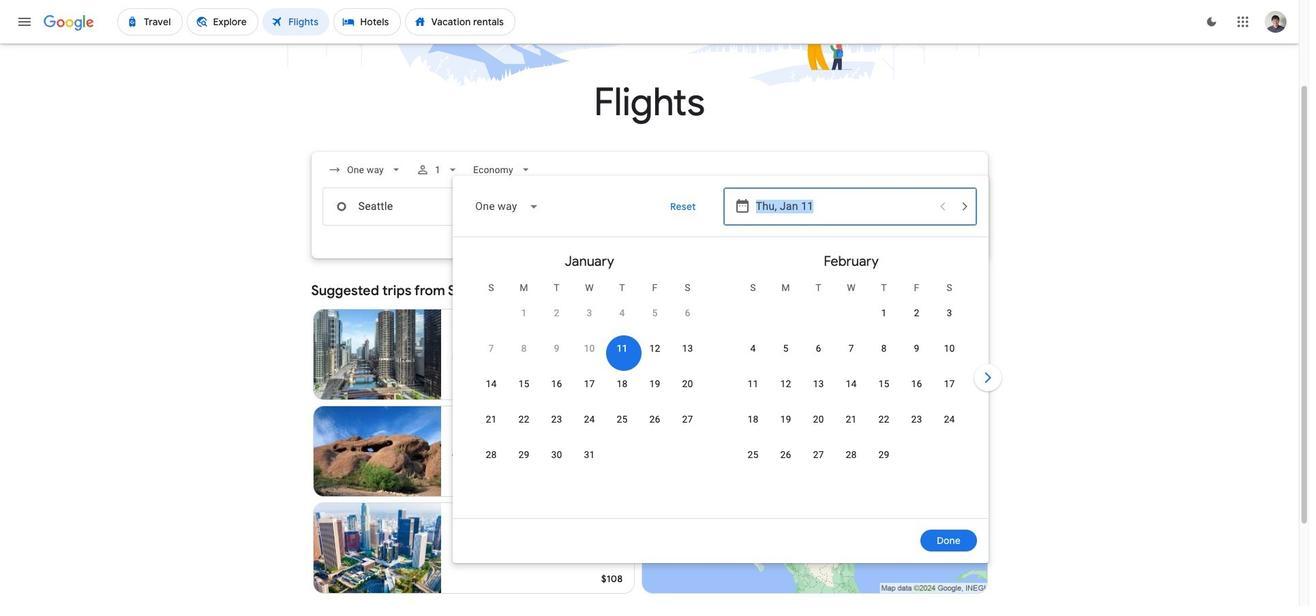 Task type: locate. For each thing, give the bounding box(es) containing it.
fri, jan 5 element
[[652, 306, 658, 320]]

row up wed, feb 28 element
[[737, 406, 966, 445]]

Flight search field
[[300, 152, 1004, 563]]

None text field
[[322, 188, 515, 226]]

wed, jan 10 element
[[584, 342, 595, 355]]

thu, feb 8 element
[[881, 342, 887, 355]]

fri, jan 26 element
[[650, 413, 661, 426]]

tue, jan 30 element
[[551, 448, 562, 462]]

wed, feb 7 element
[[849, 342, 854, 355]]

row
[[508, 295, 704, 339], [868, 295, 966, 339], [475, 336, 704, 374], [737, 336, 966, 374], [475, 371, 704, 410], [737, 371, 966, 410], [475, 406, 704, 445], [737, 406, 966, 445], [475, 442, 606, 481], [737, 442, 901, 481]]

fri, jan 12 element
[[650, 342, 661, 355]]

tue, feb 27 element
[[813, 448, 824, 462]]

row up the "wed, feb 21" element
[[737, 371, 966, 410]]

row up wed, jan 24 element
[[475, 371, 704, 410]]

tue, jan 23 element
[[551, 413, 562, 426]]

row group
[[459, 243, 720, 513], [720, 243, 982, 513]]

sat, jan 6 element
[[685, 306, 690, 320]]

frontier image
[[452, 446, 463, 457]]

sat, jan 27 element
[[682, 413, 693, 426]]

sun, jan 14 element
[[486, 377, 497, 391]]

thu, feb 22 element
[[879, 413, 890, 426]]

sat, feb 10 element
[[944, 342, 955, 355]]

sat, jan 20 element
[[682, 377, 693, 391]]

sun, feb 11 element
[[748, 377, 759, 391]]

None field
[[322, 158, 408, 182], [468, 158, 538, 182], [464, 190, 550, 223], [322, 158, 408, 182], [468, 158, 538, 182], [464, 190, 550, 223]]

108 US dollars text field
[[601, 573, 623, 585]]

wed, feb 28 element
[[846, 448, 857, 462]]

suggested trips from seattle region
[[311, 275, 988, 599]]

row up fri, feb 9 element
[[868, 295, 966, 339]]

tue, jan 2 element
[[554, 306, 560, 320]]

fri, feb 2 element
[[914, 306, 920, 320]]

wed, jan 24 element
[[584, 413, 595, 426]]

thu, feb 1 element
[[881, 306, 887, 320]]

Departure text field
[[756, 188, 931, 225], [756, 188, 931, 225]]

mon, jan 8 element
[[521, 342, 527, 355]]

fri, feb 9 element
[[914, 342, 920, 355]]

sat, feb 24 element
[[944, 413, 955, 426]]

wed, feb 21 element
[[846, 413, 857, 426]]

fri, jan 19 element
[[650, 377, 661, 391]]

sat, jan 13 element
[[682, 342, 693, 355]]

main menu image
[[16, 14, 33, 30]]

wed, feb 14 element
[[846, 377, 857, 391]]

sun, jan 7 element
[[489, 342, 494, 355]]

tue, feb 6 element
[[816, 342, 821, 355]]

row up wed, feb 14 element
[[737, 336, 966, 374]]

mon, jan 22 element
[[519, 413, 530, 426]]

fri, feb 16 element
[[911, 377, 922, 391]]

thu, jan 11, departure date. element
[[617, 342, 628, 355]]

thu, feb 15 element
[[879, 377, 890, 391]]

sat, feb 3 element
[[947, 306, 952, 320]]

grid
[[459, 243, 982, 526]]



Task type: vqa. For each thing, say whether or not it's contained in the screenshot.
"Flight" search field
yes



Task type: describe. For each thing, give the bounding box(es) containing it.
next image
[[971, 361, 1004, 394]]

row down tue, feb 20 element
[[737, 442, 901, 481]]

grid inside flight search box
[[459, 243, 982, 526]]

row up wed, jan 31 element
[[475, 406, 704, 445]]

fri, feb 23 element
[[911, 413, 922, 426]]

sun, jan 28 element
[[486, 448, 497, 462]]

sun, feb 18 element
[[748, 413, 759, 426]]

wed, jan 17 element
[[584, 377, 595, 391]]

mon, feb 12 element
[[780, 377, 791, 391]]

mon, feb 19 element
[[780, 413, 791, 426]]

2 row group from the left
[[720, 243, 982, 513]]

thu, jan 18 element
[[617, 377, 628, 391]]

mon, jan 29 element
[[519, 448, 530, 462]]

mon, jan 15 element
[[519, 377, 530, 391]]

tue, feb 13 element
[[813, 377, 824, 391]]

row down the mon, jan 22 element
[[475, 442, 606, 481]]

mon, feb 5 element
[[783, 342, 789, 355]]

wed, jan 3 element
[[587, 306, 592, 320]]

tue, feb 20 element
[[813, 413, 824, 426]]

sat, feb 17 element
[[944, 377, 955, 391]]

thu, jan 25 element
[[617, 413, 628, 426]]

sun, jan 21 element
[[486, 413, 497, 426]]

mon, jan 1 element
[[521, 306, 527, 320]]

thu, feb 29 element
[[879, 448, 890, 462]]

mon, feb 26 element
[[780, 448, 791, 462]]

wed, jan 31 element
[[584, 448, 595, 462]]

tue, jan 9 element
[[554, 342, 560, 355]]

row up 'thu, jan 11, departure date.' "element"
[[508, 295, 704, 339]]

thu, jan 4 element
[[620, 306, 625, 320]]

sun, feb 25 element
[[748, 448, 759, 462]]

change appearance image
[[1195, 5, 1228, 38]]

1 row group from the left
[[459, 243, 720, 513]]

95 US dollars text field
[[606, 379, 623, 391]]

sun, feb 4 element
[[750, 342, 756, 355]]

row up wed, jan 17 element
[[475, 336, 704, 374]]

tue, jan 16 element
[[551, 377, 562, 391]]



